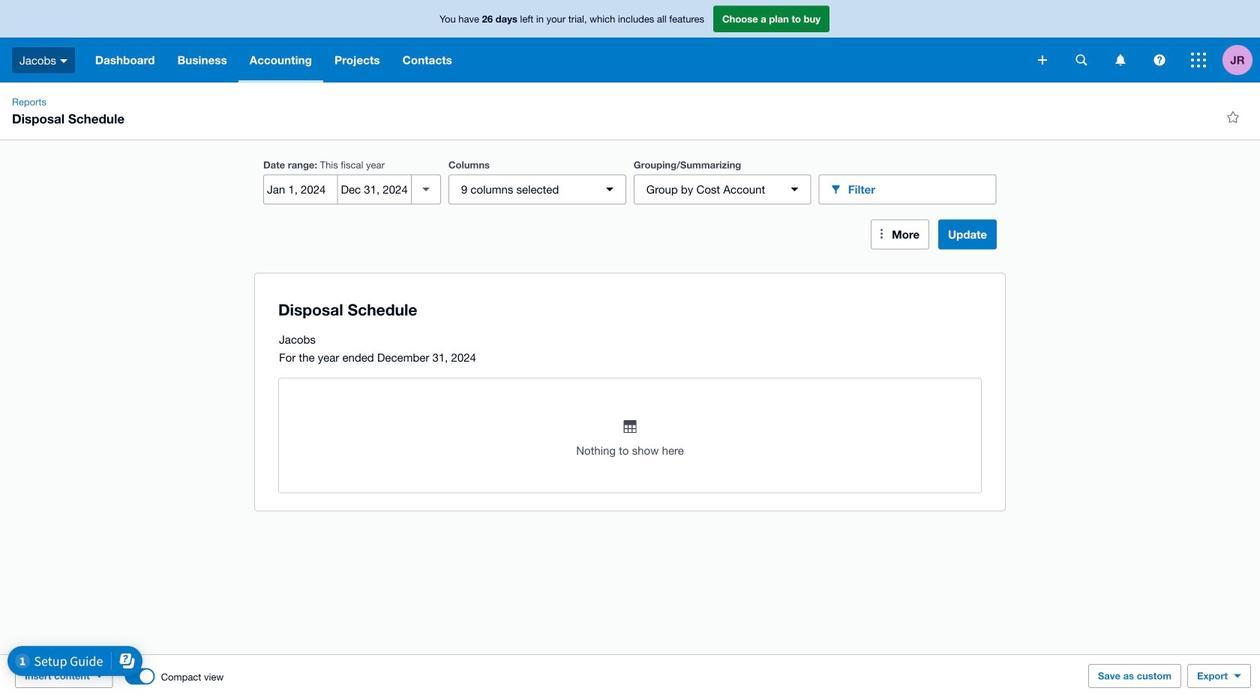 Task type: describe. For each thing, give the bounding box(es) containing it.
Select start date field
[[264, 175, 337, 204]]

Select end date field
[[338, 175, 411, 204]]

0 horizontal spatial svg image
[[1038, 56, 1047, 65]]

add to favorites image
[[1219, 102, 1249, 132]]



Task type: vqa. For each thing, say whether or not it's contained in the screenshot.
and
no



Task type: locate. For each thing, give the bounding box(es) containing it.
svg image
[[1191, 53, 1206, 68], [1076, 54, 1088, 66], [1154, 54, 1166, 66], [60, 59, 67, 63]]

1 horizontal spatial svg image
[[1116, 54, 1126, 66]]

list of convenience dates image
[[411, 174, 441, 204]]

banner
[[0, 0, 1261, 83]]

svg image
[[1116, 54, 1126, 66], [1038, 56, 1047, 65]]

Report title field
[[275, 292, 975, 327]]



